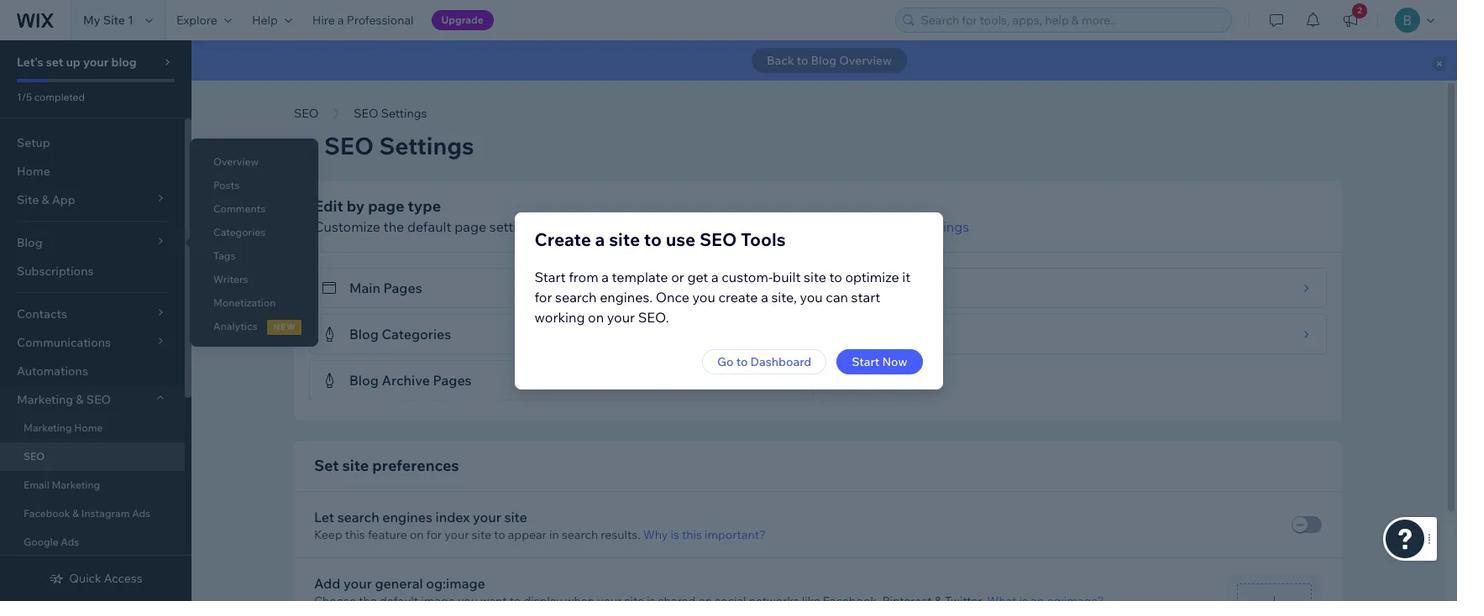 Task type: locate. For each thing, give the bounding box(es) containing it.
1 vertical spatial settings
[[379, 131, 474, 160]]

back to blog overview alert
[[192, 40, 1457, 81]]

1 horizontal spatial pages
[[433, 372, 472, 389]]

home
[[17, 164, 50, 179], [74, 422, 103, 434]]

seo inside button
[[354, 106, 379, 121]]

0 horizontal spatial start
[[535, 268, 566, 285]]

facebook
[[24, 507, 70, 520]]

0 vertical spatial posts
[[213, 179, 240, 192]]

marketing down automations
[[17, 392, 73, 407]]

automations link
[[0, 357, 185, 386]]

0 vertical spatial ads
[[132, 507, 150, 520]]

ads inside "link"
[[132, 507, 150, 520]]

seo settings inside button
[[354, 106, 427, 121]]

marketing down the marketing & seo
[[24, 422, 72, 434]]

a
[[338, 13, 344, 28], [595, 228, 605, 250], [602, 268, 609, 285], [711, 268, 719, 285], [761, 289, 768, 305]]

0 horizontal spatial on
[[410, 528, 424, 543]]

1 horizontal spatial page
[[455, 218, 487, 235]]

quick access button
[[49, 571, 143, 586]]

1 vertical spatial posts
[[896, 280, 931, 297]]

quick
[[69, 571, 101, 586]]

my site 1
[[83, 13, 133, 28]]

for up working
[[535, 289, 552, 305]]

to
[[797, 53, 808, 68], [644, 228, 662, 250], [829, 268, 842, 285], [736, 354, 748, 369], [494, 528, 505, 543]]

types.
[[730, 218, 769, 235]]

for down index
[[427, 528, 442, 543]]

2 vertical spatial marketing
[[52, 479, 100, 491]]

start left the from
[[535, 268, 566, 285]]

& right the facebook
[[72, 507, 79, 520]]

upgrade button
[[431, 10, 494, 30]]

1 vertical spatial pages
[[433, 372, 472, 389]]

1 vertical spatial categories
[[382, 326, 451, 343]]

to inside button
[[736, 354, 748, 369]]

site inside start from a template or get a custom-built site to optimize it for search engines. once you create a site, you can start working on your seo.
[[804, 268, 826, 285]]

custom-
[[722, 268, 773, 285]]

set site preferences
[[314, 456, 459, 475]]

setup link
[[0, 129, 185, 157]]

start left now
[[852, 354, 880, 369]]

built
[[773, 268, 801, 285]]

0 horizontal spatial ads
[[61, 536, 79, 549]]

on
[[588, 309, 604, 325], [410, 528, 424, 543]]

0 horizontal spatial you
[[693, 289, 716, 305]]

site right built
[[804, 268, 826, 285]]

2 horizontal spatial page
[[695, 218, 727, 235]]

pages right main
[[384, 280, 422, 297]]

sidebar element
[[0, 40, 192, 601]]

2 button
[[1332, 0, 1369, 40]]

go
[[717, 354, 734, 369]]

you left can
[[800, 289, 823, 305]]

site,
[[771, 289, 797, 305]]

create a site to use seo tools
[[535, 228, 786, 250]]

blog left archive
[[349, 372, 379, 389]]

0 horizontal spatial posts
[[213, 179, 240, 192]]

site right set
[[342, 456, 369, 475]]

let's
[[17, 55, 43, 70]]

1 horizontal spatial posts
[[896, 280, 931, 297]]

0 vertical spatial seo settings
[[354, 106, 427, 121]]

set
[[46, 55, 63, 70]]

add your general og:image
[[314, 575, 485, 592]]

for
[[535, 289, 552, 305], [427, 528, 442, 543]]

hire
[[312, 13, 335, 28]]

seo up overview link
[[294, 106, 319, 121]]

your right index
[[473, 509, 501, 526]]

1 horizontal spatial you
[[800, 289, 823, 305]]

learn
[[772, 218, 807, 235]]

start inside start from a template or get a custom-built site to optimize it for search engines. once you create a site, you can start working on your seo.
[[535, 268, 566, 285]]

page up the
[[368, 197, 405, 216]]

1 horizontal spatial on
[[588, 309, 604, 325]]

a right the from
[[602, 268, 609, 285]]

tools
[[741, 228, 786, 250]]

Search for tools, apps, help & more... field
[[916, 8, 1226, 32]]

a right create
[[595, 228, 605, 250]]

a right hire
[[338, 13, 344, 28]]

seo settings
[[354, 106, 427, 121], [324, 131, 474, 160]]

overview inside button
[[839, 53, 892, 68]]

blog down main
[[349, 326, 379, 343]]

posts up the comments
[[213, 179, 240, 192]]

page
[[368, 197, 405, 216], [455, 218, 487, 235], [695, 218, 727, 235]]

1 horizontal spatial categories
[[382, 326, 451, 343]]

quick access
[[69, 571, 143, 586]]

categories up blog archive pages
[[382, 326, 451, 343]]

1/5 completed
[[17, 91, 85, 103]]

categories down the comments
[[213, 226, 266, 239]]

instagram
[[81, 507, 130, 520]]

this right keep
[[345, 528, 365, 543]]

0 vertical spatial marketing
[[17, 392, 73, 407]]

comments link
[[190, 195, 319, 223]]

posts right start
[[896, 280, 931, 297]]

a left site,
[[761, 289, 768, 305]]

start for start now
[[852, 354, 880, 369]]

on right working
[[588, 309, 604, 325]]

& inside "link"
[[72, 507, 79, 520]]

1 vertical spatial &
[[72, 507, 79, 520]]

settings inside seo settings button
[[381, 106, 427, 121]]

type
[[408, 197, 441, 216]]

1
[[128, 13, 133, 28]]

seo.
[[638, 309, 669, 325]]

your inside start from a template or get a custom-built site to optimize it for search engines. once you create a site, you can start working on your seo.
[[607, 309, 635, 325]]

1 vertical spatial ads
[[61, 536, 79, 549]]

1 horizontal spatial this
[[682, 528, 702, 543]]

ads
[[132, 507, 150, 520], [61, 536, 79, 549]]

0 horizontal spatial home
[[17, 164, 50, 179]]

search right "in"
[[562, 528, 598, 543]]

1 vertical spatial start
[[852, 354, 880, 369]]

optimize
[[845, 268, 899, 285]]

overview
[[839, 53, 892, 68], [213, 155, 259, 168]]

to up can
[[829, 268, 842, 285]]

your down engines.
[[607, 309, 635, 325]]

site up appear
[[504, 509, 527, 526]]

0 horizontal spatial this
[[345, 528, 365, 543]]

page right "default"
[[455, 218, 487, 235]]

1 horizontal spatial ads
[[132, 507, 150, 520]]

blog left it
[[864, 280, 893, 297]]

your right the up
[[83, 55, 109, 70]]

1 vertical spatial overview
[[213, 155, 259, 168]]

0 vertical spatial pages
[[384, 280, 422, 297]]

marketing up facebook & instagram ads
[[52, 479, 100, 491]]

blog right back
[[811, 53, 837, 68]]

0 vertical spatial &
[[76, 392, 84, 407]]

on down engines
[[410, 528, 424, 543]]

google
[[24, 536, 58, 549]]

the
[[384, 218, 404, 235]]

0 vertical spatial on
[[588, 309, 604, 325]]

1 horizontal spatial start
[[852, 354, 880, 369]]

& up marketing home link
[[76, 392, 84, 407]]

2 you from the left
[[800, 289, 823, 305]]

settings inside edit by page type customize the default page settings and meta tags across all page types. learn more about seo settings
[[917, 218, 969, 235]]

& for marketing
[[76, 392, 84, 407]]

blog categories button
[[309, 314, 813, 354]]

on inside start from a template or get a custom-built site to optimize it for search engines. once you create a site, you can start working on your seo.
[[588, 309, 604, 325]]

monetization link
[[190, 289, 319, 318]]

main pages
[[349, 280, 422, 297]]

is
[[671, 528, 679, 543]]

feature
[[368, 528, 407, 543]]

a inside "link"
[[338, 13, 344, 28]]

seo inside button
[[294, 106, 319, 121]]

working
[[535, 309, 585, 325]]

0 vertical spatial home
[[17, 164, 50, 179]]

0 vertical spatial for
[[535, 289, 552, 305]]

0 horizontal spatial categories
[[213, 226, 266, 239]]

start inside button
[[852, 354, 880, 369]]

marketing
[[17, 392, 73, 407], [24, 422, 72, 434], [52, 479, 100, 491]]

1 horizontal spatial overview
[[839, 53, 892, 68]]

hire a professional link
[[302, 0, 424, 40]]

main
[[349, 280, 381, 297]]

this right is
[[682, 528, 702, 543]]

1 vertical spatial search
[[337, 509, 379, 526]]

search down the from
[[555, 289, 597, 305]]

home link
[[0, 157, 185, 186]]

page right all
[[695, 218, 727, 235]]

2 vertical spatial settings
[[917, 218, 969, 235]]

marketing inside popup button
[[17, 392, 73, 407]]

pages
[[384, 280, 422, 297], [433, 372, 472, 389]]

on inside let search engines index your site keep this feature on for your site to appear in search results. why is this important?
[[410, 528, 424, 543]]

ads right instagram
[[132, 507, 150, 520]]

ads right google
[[61, 536, 79, 549]]

pages right archive
[[433, 372, 472, 389]]

seo right seo button
[[354, 106, 379, 121]]

&
[[76, 392, 84, 407], [72, 507, 79, 520]]

0 horizontal spatial overview
[[213, 155, 259, 168]]

0 vertical spatial start
[[535, 268, 566, 285]]

og:image
[[426, 575, 485, 592]]

subscriptions link
[[0, 257, 185, 286]]

search up "feature"
[[337, 509, 379, 526]]

1 vertical spatial on
[[410, 528, 424, 543]]

it
[[902, 268, 911, 285]]

your
[[83, 55, 109, 70], [607, 309, 635, 325], [473, 509, 501, 526], [445, 528, 469, 543], [344, 575, 372, 592]]

results.
[[601, 528, 640, 543]]

important?
[[705, 528, 766, 543]]

to right go on the bottom of page
[[736, 354, 748, 369]]

1 vertical spatial marketing
[[24, 422, 72, 434]]

seo right all
[[700, 228, 737, 250]]

help button
[[242, 0, 302, 40]]

site
[[609, 228, 640, 250], [804, 268, 826, 285], [342, 456, 369, 475], [504, 509, 527, 526], [472, 528, 491, 543]]

tags
[[213, 249, 236, 262]]

to left appear
[[494, 528, 505, 543]]

0 vertical spatial overview
[[839, 53, 892, 68]]

help
[[252, 13, 278, 28]]

search
[[555, 289, 597, 305], [337, 509, 379, 526], [562, 528, 598, 543]]

home down marketing & seo popup button
[[74, 422, 103, 434]]

to right back
[[797, 53, 808, 68]]

1 vertical spatial for
[[427, 528, 442, 543]]

you down get
[[693, 289, 716, 305]]

0 vertical spatial search
[[555, 289, 597, 305]]

1 you from the left
[[693, 289, 716, 305]]

1 horizontal spatial for
[[535, 289, 552, 305]]

to left use
[[644, 228, 662, 250]]

edit by page type customize the default page settings and meta tags across all page types. learn more about seo settings
[[314, 197, 969, 235]]

0 vertical spatial settings
[[381, 106, 427, 121]]

2 vertical spatial search
[[562, 528, 598, 543]]

email marketing link
[[0, 471, 185, 500]]

1 horizontal spatial home
[[74, 422, 103, 434]]

seo down automations link
[[86, 392, 111, 407]]

seo right "about" on the right
[[886, 218, 914, 235]]

0 horizontal spatial page
[[368, 197, 405, 216]]

& inside popup button
[[76, 392, 84, 407]]

let search engines index your site keep this feature on for your site to appear in search results. why is this important?
[[314, 509, 766, 543]]

blog posts button
[[824, 268, 1327, 308]]

0 horizontal spatial for
[[427, 528, 442, 543]]

upgrade
[[441, 13, 484, 26]]

home down setup
[[17, 164, 50, 179]]

1 vertical spatial home
[[74, 422, 103, 434]]

and
[[543, 218, 566, 235]]



Task type: describe. For each thing, give the bounding box(es) containing it.
tags
[[604, 218, 632, 235]]

my
[[83, 13, 100, 28]]

access
[[104, 571, 143, 586]]

start now button
[[837, 349, 923, 374]]

writers
[[213, 273, 248, 286]]

let's set up your blog
[[17, 55, 137, 70]]

to inside button
[[797, 53, 808, 68]]

google ads
[[24, 536, 79, 549]]

in
[[549, 528, 559, 543]]

comments
[[213, 202, 266, 215]]

hire a professional
[[312, 13, 414, 28]]

monetization
[[213, 297, 276, 309]]

general
[[375, 575, 423, 592]]

get
[[687, 268, 708, 285]]

1/5
[[17, 91, 32, 103]]

blog for blog archive pages
[[349, 372, 379, 389]]

for inside start from a template or get a custom-built site to optimize it for search engines. once you create a site, you can start working on your seo.
[[535, 289, 552, 305]]

from
[[569, 268, 599, 285]]

to inside let search engines index your site keep this feature on for your site to appear in search results. why is this important?
[[494, 528, 505, 543]]

why is this important? link
[[643, 528, 766, 543]]

main pages button
[[309, 268, 813, 308]]

archive
[[382, 372, 430, 389]]

blog inside button
[[811, 53, 837, 68]]

seo down seo settings button
[[324, 131, 374, 160]]

posts link
[[190, 171, 319, 200]]

explore
[[176, 13, 217, 28]]

categories link
[[190, 218, 319, 247]]

2
[[1358, 5, 1362, 16]]

seo link
[[0, 443, 185, 471]]

start from a template or get a custom-built site to optimize it for search engines. once you create a site, you can start working on your seo.
[[535, 268, 911, 325]]

seo inside popup button
[[86, 392, 111, 407]]

add
[[314, 575, 341, 592]]

back to blog overview button
[[752, 48, 907, 73]]

engines.
[[600, 289, 653, 305]]

search inside start from a template or get a custom-built site to optimize it for search engines. once you create a site, you can start working on your seo.
[[555, 289, 597, 305]]

use
[[666, 228, 696, 250]]

posts inside button
[[896, 280, 931, 297]]

email marketing
[[24, 479, 100, 491]]

& for facebook
[[72, 507, 79, 520]]

a right get
[[711, 268, 719, 285]]

index
[[436, 509, 470, 526]]

categories inside button
[[382, 326, 451, 343]]

start for start from a template or get a custom-built site to optimize it for search engines. once you create a site, you can start working on your seo.
[[535, 268, 566, 285]]

your inside sidebar "element"
[[83, 55, 109, 70]]

start now
[[852, 354, 908, 369]]

start
[[851, 289, 881, 305]]

settings
[[490, 218, 540, 235]]

preferences
[[372, 456, 459, 475]]

create
[[535, 228, 591, 250]]

site
[[103, 13, 125, 28]]

by
[[347, 197, 365, 216]]

subscriptions
[[17, 264, 94, 279]]

1 this from the left
[[345, 528, 365, 543]]

to inside start from a template or get a custom-built site to optimize it for search engines. once you create a site, you can start working on your seo.
[[829, 268, 842, 285]]

go to dashboard button
[[702, 349, 827, 374]]

more
[[810, 218, 843, 235]]

blog posts
[[864, 280, 931, 297]]

your down index
[[445, 528, 469, 543]]

marketing home link
[[0, 414, 185, 443]]

learn more about seo settings link
[[772, 217, 969, 237]]

marketing for marketing home
[[24, 422, 72, 434]]

overview link
[[190, 148, 319, 176]]

blog archive pages
[[349, 372, 472, 389]]

new
[[273, 322, 296, 333]]

customize
[[314, 218, 381, 235]]

appear
[[508, 528, 547, 543]]

marketing & seo
[[17, 392, 111, 407]]

let
[[314, 509, 334, 526]]

blog for blog posts
[[864, 280, 893, 297]]

blog for blog categories
[[349, 326, 379, 343]]

up
[[66, 55, 81, 70]]

site left appear
[[472, 528, 491, 543]]

engines
[[382, 509, 433, 526]]

why
[[643, 528, 668, 543]]

seo up email
[[24, 450, 45, 463]]

seo inside edit by page type customize the default page settings and meta tags across all page types. learn more about seo settings
[[886, 218, 914, 235]]

marketing & seo button
[[0, 386, 185, 414]]

template
[[612, 268, 668, 285]]

seo settings button
[[346, 101, 435, 126]]

can
[[826, 289, 848, 305]]

writers link
[[190, 265, 319, 294]]

your right 'add'
[[344, 575, 372, 592]]

facebook & instagram ads
[[24, 507, 150, 520]]

edit
[[314, 197, 343, 216]]

0 horizontal spatial pages
[[384, 280, 422, 297]]

0 vertical spatial categories
[[213, 226, 266, 239]]

across
[[635, 218, 675, 235]]

default
[[407, 218, 452, 235]]

blog
[[111, 55, 137, 70]]

about
[[846, 218, 883, 235]]

marketing for marketing & seo
[[17, 392, 73, 407]]

1 vertical spatial seo settings
[[324, 131, 474, 160]]

for inside let search engines index your site keep this feature on for your site to appear in search results. why is this important?
[[427, 528, 442, 543]]

back to blog overview
[[767, 53, 892, 68]]

site up template at the left top
[[609, 228, 640, 250]]

meta
[[569, 218, 601, 235]]

blog archive pages button
[[309, 360, 813, 401]]

automations
[[17, 364, 88, 379]]

dashboard
[[751, 354, 812, 369]]

keep
[[314, 528, 342, 543]]

2 this from the left
[[682, 528, 702, 543]]



Task type: vqa. For each thing, say whether or not it's contained in the screenshot.
Main Pages button
yes



